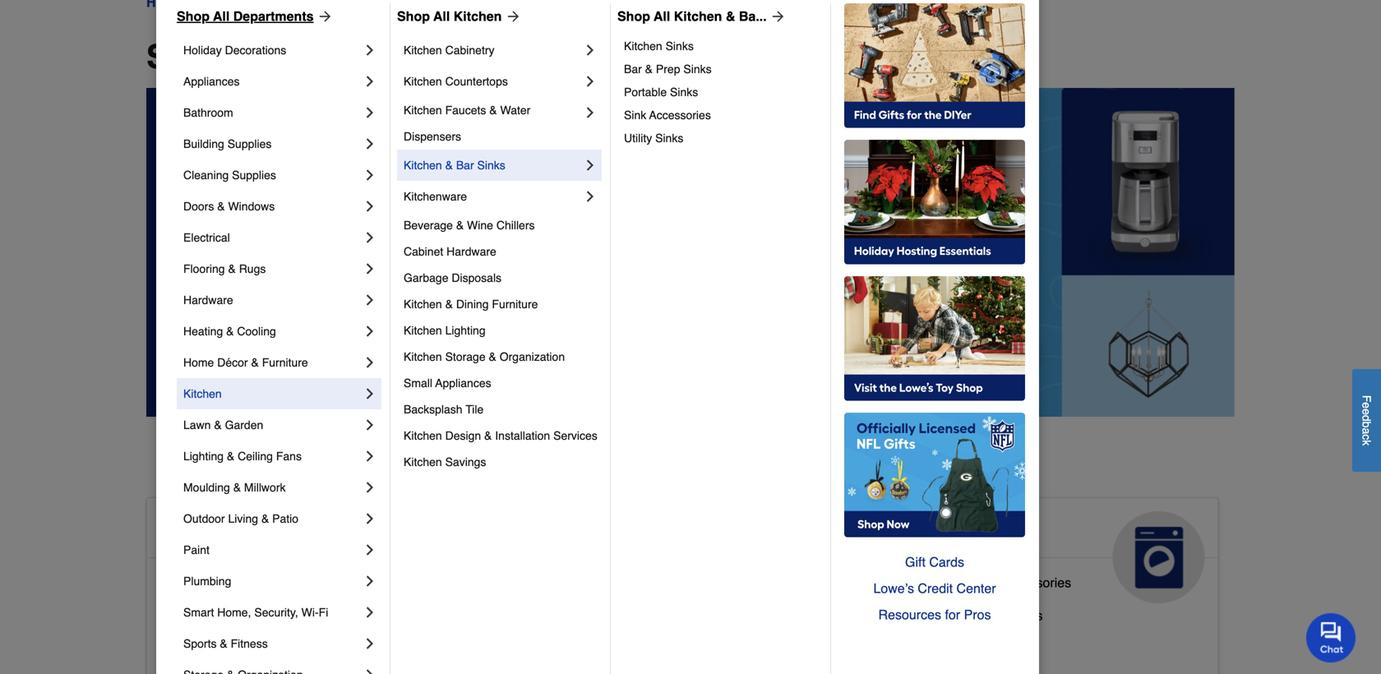 Task type: vqa. For each thing, say whether or not it's contained in the screenshot.
left Hardware
yes



Task type: locate. For each thing, give the bounding box(es) containing it.
millwork
[[244, 481, 286, 494]]

arrow right image inside shop all kitchen link
[[502, 8, 522, 25]]

cabinet
[[404, 245, 444, 258]]

sports & fitness
[[183, 637, 268, 651]]

1 vertical spatial departments
[[288, 38, 489, 76]]

chevron right image for flooring & rugs
[[362, 261, 378, 277]]

accessories down portable sinks
[[650, 109, 711, 122]]

appliances image
[[1113, 511, 1205, 604]]

supplies for cleaning supplies
[[232, 169, 276, 182]]

2 shop from the left
[[397, 9, 430, 24]]

center
[[957, 581, 996, 596]]

kitchen inside kitchen faucets & water dispensers
[[404, 104, 442, 117]]

supplies up houses,
[[585, 602, 636, 617]]

accessories
[[650, 109, 711, 122], [1001, 575, 1072, 590]]

appliance
[[893, 575, 951, 590]]

furniture for home décor & furniture
[[262, 356, 308, 369]]

home décor & furniture
[[183, 356, 308, 369]]

supplies for building supplies
[[228, 137, 272, 151]]

bar up portable
[[624, 63, 642, 76]]

outdoor living & patio link
[[183, 503, 362, 535]]

chevron right image for kitchen
[[362, 386, 378, 402]]

entry
[[227, 641, 258, 656]]

patio
[[272, 512, 299, 526]]

kitchen
[[454, 9, 502, 24], [674, 9, 722, 24], [624, 39, 663, 53], [404, 44, 442, 57], [404, 75, 442, 88], [404, 104, 442, 117], [404, 159, 442, 172], [404, 298, 442, 311], [404, 324, 442, 337], [404, 350, 442, 364], [183, 387, 222, 401], [404, 429, 442, 442], [404, 456, 442, 469]]

shop up kitchen sinks
[[618, 9, 651, 24]]

1 horizontal spatial pet
[[633, 518, 669, 544]]

1 vertical spatial accessories
[[1001, 575, 1072, 590]]

beverage & wine chillers link up garbage disposals link
[[404, 212, 599, 239]]

supplies
[[228, 137, 272, 151], [232, 169, 276, 182], [585, 602, 636, 617]]

gift
[[905, 555, 926, 570]]

beverage & wine chillers down center
[[893, 608, 1043, 623]]

beverage & wine chillers up the cabinet hardware
[[404, 219, 535, 232]]

doors
[[183, 200, 214, 213]]

1 horizontal spatial lighting
[[445, 324, 486, 337]]

arrow right image up shop all departments
[[314, 8, 334, 25]]

1 horizontal spatial accessories
[[1001, 575, 1072, 590]]

furniture down garbage disposals link
[[492, 298, 538, 311]]

kitchenware link
[[404, 181, 582, 212]]

1 arrow right image from the left
[[314, 8, 334, 25]]

0 vertical spatial beverage & wine chillers link
[[404, 212, 599, 239]]

storage
[[445, 350, 486, 364]]

3 accessible from the top
[[160, 608, 223, 623]]

1 horizontal spatial beverage & wine chillers
[[893, 608, 1043, 623]]

2 horizontal spatial furniture
[[652, 634, 705, 650]]

0 vertical spatial pet
[[633, 518, 669, 544]]

chevron right image for kitchen cabinetry
[[582, 42, 599, 58]]

& inside kitchen faucets & water dispensers
[[490, 104, 497, 117]]

chevron right image for plumbing
[[362, 573, 378, 590]]

0 vertical spatial hardware
[[447, 245, 497, 258]]

1 vertical spatial wine
[[966, 608, 996, 623]]

garbage
[[404, 271, 449, 285]]

1 horizontal spatial appliances
[[435, 377, 492, 390]]

all for shop all departments
[[213, 9, 230, 24]]

2 e from the top
[[1361, 409, 1374, 415]]

1 horizontal spatial appliances link
[[880, 498, 1219, 604]]

sinks up prep
[[666, 39, 694, 53]]

2 accessible from the top
[[160, 575, 223, 590]]

1 horizontal spatial shop
[[397, 9, 430, 24]]

kitchen for kitchen cabinetry
[[404, 44, 442, 57]]

& up the cabinet hardware
[[456, 219, 464, 232]]

savings
[[445, 456, 486, 469]]

chevron right image for home décor & furniture
[[362, 354, 378, 371]]

bathroom up building
[[183, 106, 233, 119]]

supplies up the windows
[[232, 169, 276, 182]]

2 vertical spatial furniture
[[652, 634, 705, 650]]

2 vertical spatial home
[[274, 641, 309, 656]]

chevron right image for electrical
[[362, 229, 378, 246]]

enjoy savings year-round. no matter what you're shopping for, find what you need at a great price. image
[[146, 88, 1235, 417]]

kitchen countertops
[[404, 75, 508, 88]]

appliances link
[[183, 66, 362, 97], [880, 498, 1219, 604]]

parts
[[955, 575, 985, 590]]

0 vertical spatial home
[[183, 356, 214, 369]]

1 vertical spatial beverage & wine chillers link
[[893, 604, 1043, 637]]

sink accessories
[[624, 109, 711, 122]]

electrical link
[[183, 222, 362, 253]]

1 horizontal spatial hardware
[[447, 245, 497, 258]]

0 horizontal spatial furniture
[[262, 356, 308, 369]]

installation
[[495, 429, 550, 442]]

1 horizontal spatial arrow right image
[[502, 8, 522, 25]]

chevron right image for kitchen faucets & water dispensers
[[582, 104, 599, 121]]

chevron right image for bathroom
[[362, 104, 378, 121]]

beverage & wine chillers link
[[404, 212, 599, 239], [893, 604, 1043, 637]]

bar & prep sinks
[[624, 63, 712, 76]]

all up kitchen sinks
[[654, 9, 671, 24]]

chevron right image
[[582, 42, 599, 58], [362, 136, 378, 152], [582, 188, 599, 205], [362, 198, 378, 215], [362, 229, 378, 246], [362, 261, 378, 277], [362, 323, 378, 340], [362, 386, 378, 402], [362, 417, 378, 433], [362, 542, 378, 558], [362, 604, 378, 621]]

shop up holiday
[[177, 9, 210, 24]]

accessible
[[160, 518, 281, 544], [160, 575, 223, 590], [160, 608, 223, 623], [160, 641, 223, 656]]

all down shop all departments link
[[237, 38, 279, 76]]

1 horizontal spatial beverage & wine chillers link
[[893, 604, 1043, 637]]

moulding
[[183, 481, 230, 494]]

bathroom up smart home, security, wi-fi
[[227, 575, 284, 590]]

pros
[[964, 607, 991, 623]]

shop up kitchen cabinetry
[[397, 9, 430, 24]]

0 vertical spatial appliances link
[[183, 66, 362, 97]]

organization
[[500, 350, 565, 364]]

chevron right image for kitchen & bar sinks
[[582, 157, 599, 174]]

plumbing
[[183, 575, 231, 588]]

smart
[[183, 606, 214, 619]]

& down dispensers
[[445, 159, 453, 172]]

& left the cooling
[[226, 325, 234, 338]]

arrow right image for shop all departments
[[314, 8, 334, 25]]

0 horizontal spatial wine
[[467, 219, 493, 232]]

all up the holiday decorations at the top of page
[[213, 9, 230, 24]]

1 vertical spatial appliances link
[[880, 498, 1219, 604]]

1 vertical spatial furniture
[[262, 356, 308, 369]]

beverage & wine chillers link down center
[[893, 604, 1043, 637]]

1 horizontal spatial furniture
[[492, 298, 538, 311]]

& left dining
[[445, 298, 453, 311]]

departments down the shop all kitchen
[[288, 38, 489, 76]]

appliances down "storage"
[[435, 377, 492, 390]]

appliances
[[183, 75, 240, 88], [435, 377, 492, 390], [893, 518, 1016, 544]]

accessible entry & home
[[160, 641, 309, 656]]

chat invite button image
[[1307, 613, 1357, 663]]

gift cards
[[905, 555, 965, 570]]

appliances up the cards
[[893, 518, 1016, 544]]

sinks right prep
[[684, 63, 712, 76]]

1 vertical spatial bathroom
[[227, 575, 284, 590]]

1 vertical spatial bar
[[456, 159, 474, 172]]

1 vertical spatial lighting
[[183, 450, 224, 463]]

0 vertical spatial departments
[[233, 9, 314, 24]]

2 arrow right image from the left
[[502, 8, 522, 25]]

1 vertical spatial supplies
[[232, 169, 276, 182]]

livestock supplies
[[527, 602, 636, 617]]

departments up "holiday decorations" link
[[233, 9, 314, 24]]

decorations
[[225, 44, 286, 57]]

hardware
[[447, 245, 497, 258], [183, 294, 233, 307]]

accessible for accessible entry & home
[[160, 641, 223, 656]]

home
[[183, 356, 214, 369], [287, 518, 351, 544], [274, 641, 309, 656]]

1 horizontal spatial wine
[[966, 608, 996, 623]]

arrow right image up 'kitchen cabinetry' link
[[502, 8, 522, 25]]

lighting up "moulding"
[[183, 450, 224, 463]]

0 vertical spatial supplies
[[228, 137, 272, 151]]

accessible for accessible home
[[160, 518, 281, 544]]

e up d
[[1361, 402, 1374, 409]]

& left millwork
[[233, 481, 241, 494]]

2 vertical spatial appliances
[[893, 518, 1016, 544]]

holiday
[[183, 44, 222, 57]]

0 horizontal spatial hardware
[[183, 294, 233, 307]]

hardware up disposals
[[447, 245, 497, 258]]

bedroom
[[227, 608, 280, 623]]

1 vertical spatial home
[[287, 518, 351, 544]]

pet beds, houses, & furniture
[[527, 634, 705, 650]]

bar
[[624, 63, 642, 76], [456, 159, 474, 172]]

departments inside shop all departments link
[[233, 9, 314, 24]]

kitchen & dining furniture
[[404, 298, 538, 311]]

tile
[[466, 403, 484, 416]]

accessible bathroom
[[160, 575, 284, 590]]

shop for shop all kitchen & ba...
[[618, 9, 651, 24]]

outdoor living & patio
[[183, 512, 299, 526]]

& right lawn
[[214, 419, 222, 432]]

0 vertical spatial bar
[[624, 63, 642, 76]]

kitchen for kitchen lighting
[[404, 324, 442, 337]]

0 vertical spatial bathroom
[[183, 106, 233, 119]]

0 vertical spatial furniture
[[492, 298, 538, 311]]

chevron right image for appliances
[[362, 73, 378, 90]]

wine down kitchenware link
[[467, 219, 493, 232]]

0 horizontal spatial beverage & wine chillers
[[404, 219, 535, 232]]

animal & pet care image
[[747, 511, 839, 604]]

0 vertical spatial appliances
[[183, 75, 240, 88]]

e
[[1361, 402, 1374, 409], [1361, 409, 1374, 415]]

arrow right image inside shop all departments link
[[314, 8, 334, 25]]

supplies inside 'link'
[[228, 137, 272, 151]]

accessible bedroom link
[[160, 604, 280, 637]]

outdoor
[[183, 512, 225, 526]]

smart home, security, wi-fi
[[183, 606, 328, 619]]

1 vertical spatial chillers
[[999, 608, 1043, 623]]

chillers for left the beverage & wine chillers 'link'
[[497, 219, 535, 232]]

2 horizontal spatial shop
[[618, 9, 651, 24]]

sinks down prep
[[670, 86, 698, 99]]

kitchen for kitchen & bar sinks
[[404, 159, 442, 172]]

chevron right image for kitchenware
[[582, 188, 599, 205]]

0 horizontal spatial arrow right image
[[314, 8, 334, 25]]

sinks down sink accessories
[[656, 132, 684, 145]]

f e e d b a c k button
[[1353, 369, 1382, 472]]

beverage down lowe's credit center link
[[893, 608, 950, 623]]

chillers right pros
[[999, 608, 1043, 623]]

chillers for the right the beverage & wine chillers 'link'
[[999, 608, 1043, 623]]

1 shop from the left
[[177, 9, 210, 24]]

1 horizontal spatial chillers
[[999, 608, 1043, 623]]

lighting
[[445, 324, 486, 337], [183, 450, 224, 463]]

departments for shop all departments
[[233, 9, 314, 24]]

0 horizontal spatial bar
[[456, 159, 474, 172]]

livestock
[[527, 602, 582, 617]]

shop
[[177, 9, 210, 24], [397, 9, 430, 24], [618, 9, 651, 24]]

hardware down the flooring
[[183, 294, 233, 307]]

2 vertical spatial supplies
[[585, 602, 636, 617]]

e up b
[[1361, 409, 1374, 415]]

accessible bedroom
[[160, 608, 280, 623]]

supplies up cleaning supplies
[[228, 137, 272, 151]]

k
[[1361, 440, 1374, 446]]

1 horizontal spatial bar
[[624, 63, 642, 76]]

accessible home image
[[380, 511, 473, 604]]

0 horizontal spatial shop
[[177, 9, 210, 24]]

furniture
[[492, 298, 538, 311], [262, 356, 308, 369], [652, 634, 705, 650]]

1 vertical spatial pet
[[527, 634, 547, 650]]

arrow right image
[[314, 8, 334, 25], [502, 8, 522, 25]]

security,
[[254, 606, 298, 619]]

1 accessible from the top
[[160, 518, 281, 544]]

& left water
[[490, 104, 497, 117]]

a
[[1361, 428, 1374, 434]]

furniture up "kitchen" link
[[262, 356, 308, 369]]

bar up kitchenware link
[[456, 159, 474, 172]]

utility
[[624, 132, 652, 145]]

pet
[[633, 518, 669, 544], [527, 634, 547, 650]]

lighting up "storage"
[[445, 324, 486, 337]]

kitchenware
[[404, 190, 467, 203]]

beverage up cabinet
[[404, 219, 453, 232]]

fi
[[319, 606, 328, 619]]

0 vertical spatial wine
[[467, 219, 493, 232]]

pet beds, houses, & furniture link
[[527, 631, 705, 664]]

appliances down holiday
[[183, 75, 240, 88]]

chevron right image
[[362, 42, 378, 58], [362, 73, 378, 90], [582, 73, 599, 90], [362, 104, 378, 121], [582, 104, 599, 121], [582, 157, 599, 174], [362, 167, 378, 183], [362, 292, 378, 308], [362, 354, 378, 371], [362, 448, 378, 465], [362, 479, 378, 496], [362, 511, 378, 527], [362, 573, 378, 590], [362, 636, 378, 652], [362, 667, 378, 674]]

0 horizontal spatial accessories
[[650, 109, 711, 122]]

chevron right image for paint
[[362, 542, 378, 558]]

4 accessible from the top
[[160, 641, 223, 656]]

wine down center
[[966, 608, 996, 623]]

kitchen & bar sinks link
[[404, 150, 582, 181]]

chillers up cabinet hardware link
[[497, 219, 535, 232]]

0 vertical spatial beverage
[[404, 219, 453, 232]]

& left pros
[[953, 608, 962, 623]]

0 horizontal spatial chillers
[[497, 219, 535, 232]]

all up kitchen cabinetry
[[434, 9, 450, 24]]

1 vertical spatial beverage
[[893, 608, 950, 623]]

& right "storage"
[[489, 350, 497, 364]]

0 vertical spatial beverage & wine chillers
[[404, 219, 535, 232]]

kitchen countertops link
[[404, 66, 582, 97]]

3 shop from the left
[[618, 9, 651, 24]]

windows
[[228, 200, 275, 213]]

accessories right center
[[1001, 575, 1072, 590]]

0 vertical spatial accessories
[[650, 109, 711, 122]]

& down accessible bedroom link
[[220, 637, 228, 651]]

0 horizontal spatial beverage
[[404, 219, 453, 232]]

0 horizontal spatial appliances
[[183, 75, 240, 88]]

& right "animal"
[[610, 518, 627, 544]]

holiday hosting essentials. image
[[845, 140, 1026, 265]]

arrow right image
[[767, 8, 787, 25]]

kitchen for kitchen sinks
[[624, 39, 663, 53]]

0 vertical spatial chillers
[[497, 219, 535, 232]]

cleaning supplies link
[[183, 160, 362, 191]]

cabinetry
[[445, 44, 495, 57]]

furniture right houses,
[[652, 634, 705, 650]]

chevron right image for lawn & garden
[[362, 417, 378, 433]]

dispensers
[[404, 130, 461, 143]]

chevron right image for outdoor living & patio
[[362, 511, 378, 527]]

& right entry
[[261, 641, 270, 656]]

living
[[228, 512, 258, 526]]



Task type: describe. For each thing, give the bounding box(es) containing it.
backsplash tile
[[404, 403, 484, 416]]

shop all departments link
[[177, 7, 334, 26]]

lowe's credit center link
[[845, 576, 1026, 602]]

chevron right image for lighting & ceiling fans
[[362, 448, 378, 465]]

kitchen design & installation services
[[404, 429, 598, 442]]

accessible bathroom link
[[160, 572, 284, 604]]

chevron right image for hardware
[[362, 292, 378, 308]]

cleaning
[[183, 169, 229, 182]]

home inside accessible entry & home link
[[274, 641, 309, 656]]

wine for left the beverage & wine chillers 'link'
[[467, 219, 493, 232]]

faucets
[[445, 104, 486, 117]]

kitchen for kitchen storage & organization
[[404, 350, 442, 364]]

f
[[1361, 395, 1374, 402]]

small
[[404, 377, 433, 390]]

portable sinks
[[624, 86, 698, 99]]

& right houses,
[[639, 634, 648, 650]]

shop all kitchen
[[397, 9, 502, 24]]

appliance parts & accessories link
[[893, 572, 1072, 604]]

& left ceiling
[[227, 450, 235, 463]]

sinks for utility sinks
[[656, 132, 684, 145]]

disposals
[[452, 271, 502, 285]]

shop
[[146, 38, 229, 76]]

holiday decorations
[[183, 44, 286, 57]]

care
[[527, 544, 578, 571]]

1 vertical spatial hardware
[[183, 294, 233, 307]]

moulding & millwork
[[183, 481, 286, 494]]

wi-
[[302, 606, 319, 619]]

supplies for livestock supplies
[[585, 602, 636, 617]]

portable sinks link
[[624, 81, 819, 104]]

chevron right image for building supplies
[[362, 136, 378, 152]]

small appliances link
[[404, 370, 599, 396]]

0 horizontal spatial lighting
[[183, 450, 224, 463]]

hardware link
[[183, 285, 362, 316]]

& left rugs
[[228, 262, 236, 276]]

garden
[[225, 419, 263, 432]]

lighting & ceiling fans
[[183, 450, 302, 463]]

1 horizontal spatial beverage
[[893, 608, 950, 623]]

kitchen link
[[183, 378, 362, 410]]

chevron right image for kitchen countertops
[[582, 73, 599, 90]]

sinks up kitchenware link
[[477, 159, 506, 172]]

shop all departments
[[146, 38, 489, 76]]

0 horizontal spatial pet
[[527, 634, 547, 650]]

pet inside animal & pet care
[[633, 518, 669, 544]]

kitchen for kitchen countertops
[[404, 75, 442, 88]]

accessible home
[[160, 518, 351, 544]]

bar inside bar & prep sinks link
[[624, 63, 642, 76]]

arrow right image for shop all kitchen
[[502, 8, 522, 25]]

home inside accessible home link
[[287, 518, 351, 544]]

find gifts for the diyer. image
[[845, 3, 1026, 128]]

lowe's credit center
[[874, 581, 996, 596]]

shop for shop all kitchen
[[397, 9, 430, 24]]

shop all kitchen & ba... link
[[618, 7, 787, 26]]

kitchen savings
[[404, 456, 486, 469]]

& inside animal & pet care
[[610, 518, 627, 544]]

kitchen for kitchen faucets & water dispensers
[[404, 104, 442, 117]]

chevron right image for sports & fitness
[[362, 636, 378, 652]]

chevron right image for smart home, security, wi-fi
[[362, 604, 378, 621]]

chevron right image for cleaning supplies
[[362, 167, 378, 183]]

cabinet hardware link
[[404, 239, 599, 265]]

accessible for accessible bedroom
[[160, 608, 223, 623]]

shop all kitchen link
[[397, 7, 522, 26]]

sports & fitness link
[[183, 628, 362, 660]]

lowe's
[[874, 581, 915, 596]]

& right parts
[[989, 575, 998, 590]]

for
[[945, 607, 961, 623]]

chevron right image for heating & cooling
[[362, 323, 378, 340]]

kitchen for kitchen & dining furniture
[[404, 298, 442, 311]]

beds,
[[550, 634, 584, 650]]

smart home, security, wi-fi link
[[183, 597, 362, 628]]

home inside home décor & furniture link
[[183, 356, 214, 369]]

paint
[[183, 544, 210, 557]]

accessible entry & home link
[[160, 637, 309, 670]]

home,
[[217, 606, 251, 619]]

flooring & rugs
[[183, 262, 266, 276]]

& left prep
[[645, 63, 653, 76]]

kitchen lighting
[[404, 324, 486, 337]]

sinks for portable sinks
[[670, 86, 698, 99]]

shop for shop all departments
[[177, 9, 210, 24]]

sinks for kitchen sinks
[[666, 39, 694, 53]]

0 horizontal spatial beverage & wine chillers link
[[404, 212, 599, 239]]

furniture for kitchen & dining furniture
[[492, 298, 538, 311]]

chevron right image for moulding & millwork
[[362, 479, 378, 496]]

cooling
[[237, 325, 276, 338]]

fitness
[[231, 637, 268, 651]]

chevron right image for doors & windows
[[362, 198, 378, 215]]

chevron right image for holiday decorations
[[362, 42, 378, 58]]

backsplash
[[404, 403, 463, 416]]

prep
[[656, 63, 681, 76]]

& right doors on the top of the page
[[217, 200, 225, 213]]

kitchen for kitchen savings
[[404, 456, 442, 469]]

bar inside kitchen & bar sinks link
[[456, 159, 474, 172]]

kitchen storage & organization
[[404, 350, 565, 364]]

resources
[[879, 607, 942, 623]]

1 e from the top
[[1361, 402, 1374, 409]]

departments for shop all departments
[[288, 38, 489, 76]]

visit the lowe's toy shop. image
[[845, 276, 1026, 401]]

kitchen & dining furniture link
[[404, 291, 599, 317]]

lawn & garden
[[183, 419, 263, 432]]

0 vertical spatial lighting
[[445, 324, 486, 337]]

livestock supplies link
[[527, 598, 636, 631]]

sink accessories link
[[624, 104, 819, 127]]

building supplies
[[183, 137, 272, 151]]

kitchen faucets & water dispensers link
[[404, 97, 582, 150]]

kitchen design & installation services link
[[404, 423, 599, 449]]

dining
[[456, 298, 489, 311]]

1 vertical spatial beverage & wine chillers
[[893, 608, 1043, 623]]

f e e d b a c k
[[1361, 395, 1374, 446]]

kitchen for kitchen design & installation services
[[404, 429, 442, 442]]

doors & windows
[[183, 200, 275, 213]]

2 horizontal spatial appliances
[[893, 518, 1016, 544]]

1 vertical spatial appliances
[[435, 377, 492, 390]]

kitchen & bar sinks
[[404, 159, 506, 172]]

& right design
[[484, 429, 492, 442]]

kitchen cabinetry link
[[404, 35, 582, 66]]

wine for the right the beverage & wine chillers 'link'
[[966, 608, 996, 623]]

plumbing link
[[183, 566, 362, 597]]

accessible for accessible bathroom
[[160, 575, 223, 590]]

cabinet hardware
[[404, 245, 497, 258]]

garbage disposals
[[404, 271, 502, 285]]

all for shop all kitchen & ba...
[[654, 9, 671, 24]]

0 horizontal spatial appliances link
[[183, 66, 362, 97]]

& left patio on the left bottom of the page
[[261, 512, 269, 526]]

& right décor
[[251, 356, 259, 369]]

animal
[[527, 518, 604, 544]]

holiday decorations link
[[183, 35, 362, 66]]

heating & cooling
[[183, 325, 276, 338]]

all for shop all kitchen
[[434, 9, 450, 24]]

design
[[445, 429, 481, 442]]

resources for pros link
[[845, 602, 1026, 628]]

sports
[[183, 637, 217, 651]]

cards
[[930, 555, 965, 570]]

& left the ba...
[[726, 9, 736, 24]]

officially licensed n f l gifts. shop now. image
[[845, 413, 1026, 538]]

backsplash tile link
[[404, 396, 599, 423]]

kitchen lighting link
[[404, 317, 599, 344]]

kitchen cabinetry
[[404, 44, 495, 57]]

countertops
[[445, 75, 508, 88]]

sink
[[624, 109, 647, 122]]



